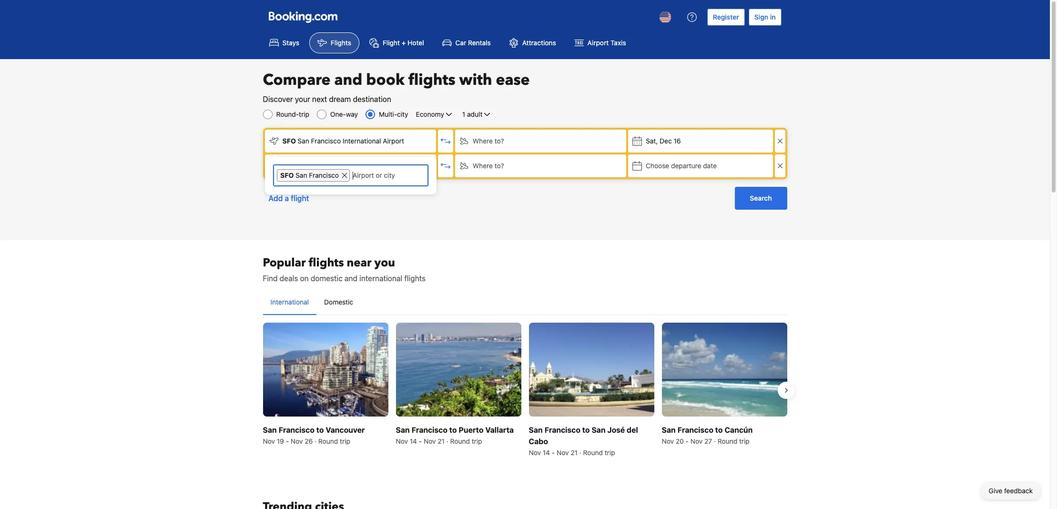 Task type: vqa. For each thing, say whether or not it's contained in the screenshot.
the will
no



Task type: locate. For each thing, give the bounding box(es) containing it.
1 vertical spatial where to?
[[473, 162, 504, 170]]

1 horizontal spatial 21
[[571, 449, 578, 457]]

0 horizontal spatial airport
[[383, 137, 404, 145]]

0 horizontal spatial 21
[[438, 438, 445, 446]]

where inside dropdown button
[[473, 137, 493, 145]]

international
[[343, 137, 381, 145], [271, 298, 309, 306]]

add
[[269, 194, 283, 203]]

where to?
[[473, 137, 504, 145], [473, 162, 504, 170]]

sfo up a
[[280, 171, 294, 179]]

16
[[674, 137, 681, 145]]

flight + hotel
[[383, 39, 424, 47]]

add a flight button
[[263, 187, 315, 210]]

del
[[627, 426, 639, 435]]

· inside san francisco to cancún nov 20 - nov 27 · round trip
[[715, 438, 716, 446]]

1 where to? from the top
[[473, 137, 504, 145]]

sat,
[[646, 137, 658, 145]]

san francisco to cancún image
[[662, 323, 788, 417]]

where for where to? popup button
[[473, 162, 493, 170]]

where to? inside dropdown button
[[473, 137, 504, 145]]

and
[[335, 70, 363, 91], [345, 274, 358, 283]]

1 vertical spatial where
[[473, 162, 493, 170]]

to inside san francisco to vancouver nov 19 - nov 26 · round trip
[[317, 426, 324, 435]]

0 vertical spatial flights
[[409, 70, 456, 91]]

francisco inside san francisco to vancouver nov 19 - nov 26 · round trip
[[279, 426, 315, 435]]

register
[[713, 13, 740, 21]]

and inside compare and book flights with ease discover your next dream destination
[[335, 70, 363, 91]]

to left puerto
[[450, 426, 457, 435]]

1 horizontal spatial international
[[343, 137, 381, 145]]

domestic button
[[317, 290, 361, 315]]

1 to from the left
[[317, 426, 324, 435]]

2 to? from the top
[[495, 162, 504, 170]]

dream
[[329, 95, 351, 104]]

·
[[315, 438, 317, 446], [447, 438, 449, 446], [715, 438, 716, 446], [580, 449, 582, 457]]

francisco inside san francisco to puerto vallarta nov 14 - nov 21 · round trip
[[412, 426, 448, 435]]

27
[[705, 438, 713, 446]]

flight + hotel link
[[362, 32, 432, 53]]

deals
[[280, 274, 298, 283]]

flights up economy
[[409, 70, 456, 91]]

round inside san francisco to puerto vallarta nov 14 - nov 21 · round trip
[[451, 438, 470, 446]]

1 vertical spatial to?
[[495, 162, 504, 170]]

san
[[298, 137, 309, 145], [296, 171, 307, 179], [263, 426, 277, 435], [396, 426, 410, 435], [529, 426, 543, 435], [592, 426, 606, 435], [662, 426, 676, 435]]

francisco up cabo
[[545, 426, 581, 435]]

where to? button
[[455, 155, 627, 177]]

flights
[[409, 70, 456, 91], [309, 255, 344, 271], [405, 274, 426, 283]]

sfo
[[283, 137, 296, 145], [280, 171, 294, 179]]

francisco left puerto
[[412, 426, 448, 435]]

0 vertical spatial airport
[[588, 39, 609, 47]]

car rentals link
[[434, 32, 499, 53]]

sign
[[755, 13, 769, 21]]

to inside san francisco to cancún nov 20 - nov 27 · round trip
[[716, 426, 723, 435]]

round
[[319, 438, 338, 446], [451, 438, 470, 446], [718, 438, 738, 446], [584, 449, 603, 457]]

san inside san francisco to puerto vallarta nov 14 - nov 21 · round trip
[[396, 426, 410, 435]]

sat, dec 16
[[646, 137, 681, 145]]

josé
[[608, 426, 625, 435]]

and inside popular flights near you find deals on domestic and international flights
[[345, 274, 358, 283]]

francisco for san francisco to puerto vallarta
[[412, 426, 448, 435]]

trip down cancún
[[740, 438, 750, 446]]

adult
[[467, 110, 483, 118]]

trip down your
[[299, 110, 310, 118]]

san francisco to san josé del cabo nov 14 - nov 21 · round trip
[[529, 426, 639, 457]]

4 to from the left
[[716, 426, 723, 435]]

trip down puerto
[[472, 438, 482, 446]]

14
[[410, 438, 417, 446], [543, 449, 550, 457]]

your
[[295, 95, 310, 104]]

0 vertical spatial where to?
[[473, 137, 504, 145]]

2 where to? from the top
[[473, 162, 504, 170]]

to left josé
[[583, 426, 590, 435]]

francisco up 27
[[678, 426, 714, 435]]

where to? inside popup button
[[473, 162, 504, 170]]

0 vertical spatial and
[[335, 70, 363, 91]]

to for puerto
[[450, 426, 457, 435]]

flights link
[[310, 32, 360, 53]]

Airport or city text field
[[352, 169, 425, 182]]

to? inside popup button
[[495, 162, 504, 170]]

to? inside dropdown button
[[495, 137, 504, 145]]

· inside san francisco to vancouver nov 19 - nov 26 · round trip
[[315, 438, 317, 446]]

francisco for san francisco to san josé del cabo
[[545, 426, 581, 435]]

0 horizontal spatial 14
[[410, 438, 417, 446]]

popular
[[263, 255, 306, 271]]

1 vertical spatial and
[[345, 274, 358, 283]]

flights inside compare and book flights with ease discover your next dream destination
[[409, 70, 456, 91]]

0 vertical spatial 21
[[438, 438, 445, 446]]

airport left taxis on the top right of page
[[588, 39, 609, 47]]

14 inside san francisco to puerto vallarta nov 14 - nov 21 · round trip
[[410, 438, 417, 446]]

3 to from the left
[[583, 426, 590, 435]]

near
[[347, 255, 372, 271]]

1 vertical spatial international
[[271, 298, 309, 306]]

you
[[375, 255, 395, 271]]

0 horizontal spatial international
[[271, 298, 309, 306]]

trip down josé
[[605, 449, 616, 457]]

sign in
[[755, 13, 776, 21]]

region
[[255, 319, 795, 462]]

where inside popup button
[[473, 162, 493, 170]]

search button
[[735, 187, 788, 210]]

trip down vancouver
[[340, 438, 351, 446]]

flights right international
[[405, 274, 426, 283]]

2 vertical spatial flights
[[405, 274, 426, 283]]

taxis
[[611, 39, 627, 47]]

international down deals
[[271, 298, 309, 306]]

1 vertical spatial 21
[[571, 449, 578, 457]]

- inside san francisco to cancún nov 20 - nov 27 · round trip
[[686, 438, 689, 446]]

francisco
[[311, 137, 341, 145], [309, 171, 339, 179], [279, 426, 315, 435], [412, 426, 448, 435], [545, 426, 581, 435], [678, 426, 714, 435]]

flights
[[331, 39, 352, 47]]

search
[[750, 194, 772, 202]]

0 vertical spatial to?
[[495, 137, 504, 145]]

and up dream
[[335, 70, 363, 91]]

1 to? from the top
[[495, 137, 504, 145]]

to inside san francisco to puerto vallarta nov 14 - nov 21 · round trip
[[450, 426, 457, 435]]

san francisco to vancouver nov 19 - nov 26 · round trip
[[263, 426, 365, 446]]

to for vancouver
[[317, 426, 324, 435]]

to left vancouver
[[317, 426, 324, 435]]

with
[[460, 70, 492, 91]]

domestic
[[324, 298, 353, 306]]

round-
[[276, 110, 299, 118]]

international button
[[263, 290, 317, 315]]

21 inside san francisco to san josé del cabo nov 14 - nov 21 · round trip
[[571, 449, 578, 457]]

where to? for where to? dropdown button at top
[[473, 137, 504, 145]]

francisco down one-
[[311, 137, 341, 145]]

1 horizontal spatial 14
[[543, 449, 550, 457]]

to for cancún
[[716, 426, 723, 435]]

airport down multi-city
[[383, 137, 404, 145]]

compare and book flights with ease discover your next dream destination
[[263, 70, 530, 104]]

domestic
[[311, 274, 343, 283]]

sfo down round-
[[283, 137, 296, 145]]

flights up domestic
[[309, 255, 344, 271]]

and down the near
[[345, 274, 358, 283]]

1 vertical spatial sfo
[[280, 171, 294, 179]]

where
[[473, 137, 493, 145], [473, 162, 493, 170]]

0 vertical spatial where
[[473, 137, 493, 145]]

nov
[[263, 438, 275, 446], [291, 438, 303, 446], [396, 438, 408, 446], [424, 438, 436, 446], [662, 438, 674, 446], [691, 438, 703, 446], [529, 449, 541, 457], [557, 449, 569, 457]]

0 vertical spatial 14
[[410, 438, 417, 446]]

find
[[263, 274, 278, 283]]

-
[[286, 438, 289, 446], [419, 438, 422, 446], [686, 438, 689, 446], [552, 449, 555, 457]]

francisco up 26
[[279, 426, 315, 435]]

- inside san francisco to puerto vallarta nov 14 - nov 21 · round trip
[[419, 438, 422, 446]]

francisco inside san francisco to cancún nov 20 - nov 27 · round trip
[[678, 426, 714, 435]]

2 where from the top
[[473, 162, 493, 170]]

francisco inside san francisco to san josé del cabo nov 14 - nov 21 · round trip
[[545, 426, 581, 435]]

international down the way
[[343, 137, 381, 145]]

1 vertical spatial 14
[[543, 449, 550, 457]]

14 inside san francisco to san josé del cabo nov 14 - nov 21 · round trip
[[543, 449, 550, 457]]

stays link
[[261, 32, 308, 53]]

tab list
[[263, 290, 788, 316]]

0 vertical spatial sfo
[[283, 137, 296, 145]]

book
[[366, 70, 405, 91]]

airport
[[588, 39, 609, 47], [383, 137, 404, 145]]

21 inside san francisco to puerto vallarta nov 14 - nov 21 · round trip
[[438, 438, 445, 446]]

2 to from the left
[[450, 426, 457, 435]]

give
[[990, 487, 1003, 495]]

to left cancún
[[716, 426, 723, 435]]

booking.com logo image
[[269, 11, 337, 23], [269, 11, 337, 23]]

international inside button
[[271, 298, 309, 306]]

to inside san francisco to san josé del cabo nov 14 - nov 21 · round trip
[[583, 426, 590, 435]]

puerto
[[459, 426, 484, 435]]

trip
[[299, 110, 310, 118], [340, 438, 351, 446], [472, 438, 482, 446], [740, 438, 750, 446], [605, 449, 616, 457]]

where to? for where to? popup button
[[473, 162, 504, 170]]

trip inside san francisco to puerto vallarta nov 14 - nov 21 · round trip
[[472, 438, 482, 446]]

1 where from the top
[[473, 137, 493, 145]]



Task type: describe. For each thing, give the bounding box(es) containing it.
region containing san francisco to vancouver
[[255, 319, 795, 462]]

1 horizontal spatial airport
[[588, 39, 609, 47]]

19
[[277, 438, 284, 446]]

sat, dec 16 button
[[629, 130, 773, 153]]

attractions link
[[501, 32, 565, 53]]

on
[[300, 274, 309, 283]]

tab list containing international
[[263, 290, 788, 316]]

choose
[[646, 162, 670, 170]]

popular flights near you find deals on domestic and international flights
[[263, 255, 426, 283]]

· inside san francisco to puerto vallarta nov 14 - nov 21 · round trip
[[447, 438, 449, 446]]

sfo for sfo san francisco international airport
[[283, 137, 296, 145]]

francisco for san francisco to vancouver
[[279, 426, 315, 435]]

francisco for san francisco to cancún
[[678, 426, 714, 435]]

give feedback
[[990, 487, 1034, 495]]

add a flight
[[269, 194, 309, 203]]

compare
[[263, 70, 331, 91]]

round inside san francisco to vancouver nov 19 - nov 26 · round trip
[[319, 438, 338, 446]]

stays
[[283, 39, 300, 47]]

trip inside san francisco to vancouver nov 19 - nov 26 · round trip
[[340, 438, 351, 446]]

sfo san francisco
[[280, 171, 339, 179]]

1 vertical spatial flights
[[309, 255, 344, 271]]

1 adult button
[[462, 109, 493, 120]]

next
[[312, 95, 327, 104]]

sfo for sfo san francisco
[[280, 171, 294, 179]]

flight
[[383, 39, 400, 47]]

date
[[704, 162, 717, 170]]

1
[[463, 110, 466, 118]]

sign in link
[[749, 9, 782, 26]]

airport taxis link
[[566, 32, 635, 53]]

round-trip
[[276, 110, 310, 118]]

ease
[[496, 70, 530, 91]]

destination
[[353, 95, 392, 104]]

dec
[[660, 137, 672, 145]]

san francisco to vancouver image
[[263, 323, 388, 417]]

to? for where to? popup button
[[495, 162, 504, 170]]

way
[[346, 110, 358, 118]]

san inside san francisco to cancún nov 20 - nov 27 · round trip
[[662, 426, 676, 435]]

in
[[771, 13, 776, 21]]

san francisco to san josé del cabo image
[[529, 323, 655, 417]]

car rentals
[[456, 39, 491, 47]]

feedback
[[1005, 487, 1034, 495]]

round inside san francisco to san josé del cabo nov 14 - nov 21 · round trip
[[584, 449, 603, 457]]

vallarta
[[486, 426, 514, 435]]

0 vertical spatial international
[[343, 137, 381, 145]]

departure
[[672, 162, 702, 170]]

to? for where to? dropdown button at top
[[495, 137, 504, 145]]

give feedback button
[[982, 483, 1041, 500]]

26
[[305, 438, 313, 446]]

where to? button
[[455, 130, 627, 153]]

sfo san francisco international airport
[[283, 137, 404, 145]]

register link
[[708, 9, 745, 26]]

one-way
[[330, 110, 358, 118]]

a
[[285, 194, 289, 203]]

flight
[[291, 194, 309, 203]]

multi-
[[379, 110, 397, 118]]

+
[[402, 39, 406, 47]]

economy
[[416, 110, 444, 118]]

city
[[397, 110, 409, 118]]

trip inside san francisco to cancún nov 20 - nov 27 · round trip
[[740, 438, 750, 446]]

trip inside san francisco to san josé del cabo nov 14 - nov 21 · round trip
[[605, 449, 616, 457]]

san francisco to puerto vallarta nov 14 - nov 21 · round trip
[[396, 426, 514, 446]]

discover
[[263, 95, 293, 104]]

1 adult
[[463, 110, 483, 118]]

- inside san francisco to vancouver nov 19 - nov 26 · round trip
[[286, 438, 289, 446]]

vancouver
[[326, 426, 365, 435]]

san francisco to cancún nov 20 - nov 27 · round trip
[[662, 426, 753, 446]]

san francisco to puerto vallarta image
[[396, 323, 522, 417]]

choose departure date
[[646, 162, 717, 170]]

multi-city
[[379, 110, 409, 118]]

international
[[360, 274, 403, 283]]

attractions
[[523, 39, 556, 47]]

1 vertical spatial airport
[[383, 137, 404, 145]]

san inside san francisco to vancouver nov 19 - nov 26 · round trip
[[263, 426, 277, 435]]

- inside san francisco to san josé del cabo nov 14 - nov 21 · round trip
[[552, 449, 555, 457]]

car
[[456, 39, 467, 47]]

cabo
[[529, 438, 548, 446]]

round inside san francisco to cancún nov 20 - nov 27 · round trip
[[718, 438, 738, 446]]

one-
[[330, 110, 346, 118]]

cancún
[[725, 426, 753, 435]]

francisco up flight
[[309, 171, 339, 179]]

20
[[676, 438, 684, 446]]

where for where to? dropdown button at top
[[473, 137, 493, 145]]

hotel
[[408, 39, 424, 47]]

choose departure date button
[[629, 155, 773, 177]]

to for san
[[583, 426, 590, 435]]

airport taxis
[[588, 39, 627, 47]]

rentals
[[468, 39, 491, 47]]

· inside san francisco to san josé del cabo nov 14 - nov 21 · round trip
[[580, 449, 582, 457]]



